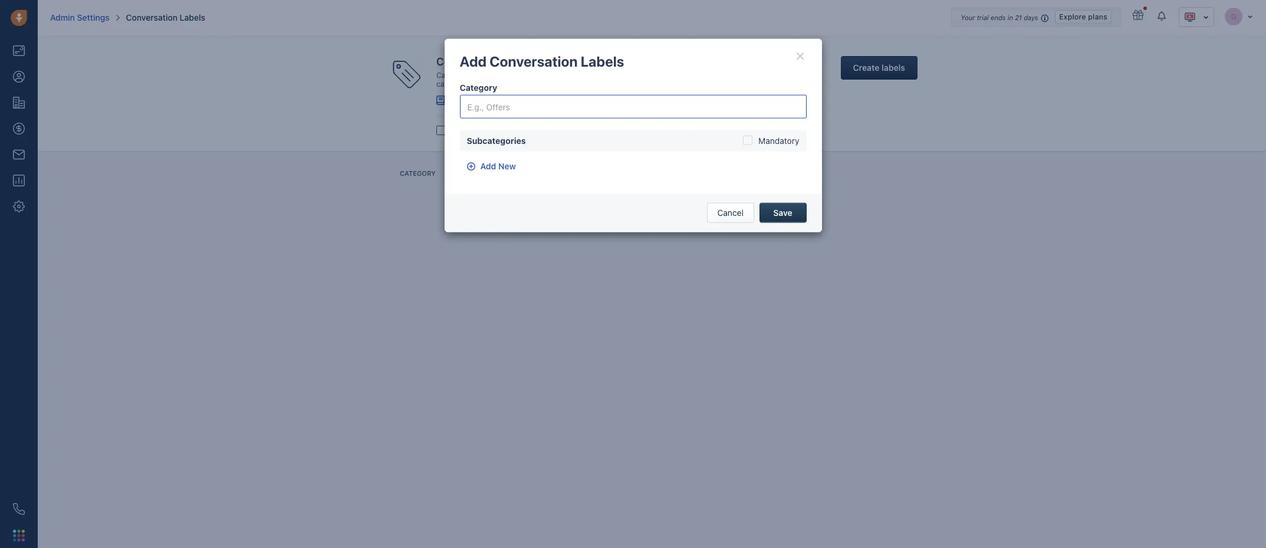 Task type: describe. For each thing, give the bounding box(es) containing it.
Category text field
[[460, 95, 807, 119]]

trial
[[978, 14, 989, 21]]

admin settings
[[50, 12, 110, 22]]

conversation up categorize
[[437, 55, 502, 68]]

admin
[[50, 12, 75, 22]]

categorize
[[437, 71, 473, 80]]

mandatory
[[759, 136, 800, 146]]

to
[[648, 80, 655, 89]]

ic_add_segment image
[[465, 160, 477, 172]]

track
[[507, 71, 524, 80]]

add new link
[[460, 156, 524, 176]]

21
[[1016, 14, 1023, 21]]

settings
[[77, 12, 110, 22]]

save
[[774, 208, 793, 218]]

1 horizontal spatial category
[[460, 83, 498, 93]]

explore plans
[[1060, 12, 1108, 21]]

mandatory
[[499, 126, 540, 136]]

user
[[447, 94, 465, 104]]

add for add new
[[481, 161, 497, 171]]

1 and from the left
[[475, 71, 487, 80]]

ends
[[991, 14, 1006, 21]]

conversation labels
[[126, 12, 205, 22]]

keep
[[489, 71, 505, 80]]

conversation down keep
[[468, 80, 512, 89]]

0 vertical spatial conversations.
[[535, 71, 584, 80]]

subcategories
[[467, 136, 526, 146]]

Mandatory checkbox
[[744, 135, 753, 145]]

detailed
[[657, 80, 684, 89]]

add conversation labels
[[460, 53, 625, 69]]

2 and from the left
[[641, 71, 654, 80]]

make labels mandatory
[[452, 126, 540, 136]]

phone image
[[13, 503, 25, 515]]

sub-
[[699, 71, 714, 80]]

conversation labels categorize and keep track of conversations. create category and add multiple sub- category conversation labels for your conversations. say hello to detailed classification.
[[437, 55, 732, 89]]

your
[[549, 80, 564, 89]]

1 vertical spatial conversations.
[[566, 80, 614, 89]]

1 vertical spatial category
[[437, 80, 466, 89]]

Make labels mandatory checkbox
[[437, 125, 446, 135]]

close image
[[795, 49, 807, 63]]

add
[[656, 71, 668, 80]]

conversation right the settings
[[126, 12, 178, 22]]



Task type: locate. For each thing, give the bounding box(es) containing it.
explore plans button
[[1056, 10, 1112, 24]]

0 vertical spatial add
[[460, 53, 487, 69]]

conversations.
[[535, 71, 584, 80], [566, 80, 614, 89]]

plans
[[1089, 12, 1108, 21]]

for
[[538, 80, 547, 89]]

cancel button
[[707, 203, 755, 223]]

create labels button
[[841, 56, 918, 80]]

conversations. up "your"
[[535, 71, 584, 80]]

0 vertical spatial category
[[460, 83, 498, 93]]

ic_info_icon image
[[1042, 13, 1050, 23]]

add right ic_add_segment icon
[[481, 161, 497, 171]]

save button
[[760, 203, 807, 223]]

add
[[460, 53, 487, 69], [481, 161, 497, 171]]

add for add conversation labels
[[460, 53, 487, 69]]

and
[[475, 71, 487, 80], [641, 71, 654, 80]]

labels for create
[[882, 63, 906, 73]]

in
[[1008, 14, 1014, 21]]

multiple
[[670, 71, 697, 80]]

add up categorize
[[460, 53, 487, 69]]

hello
[[631, 80, 646, 89]]

1 vertical spatial labels
[[475, 126, 497, 136]]

1 vertical spatial add
[[481, 161, 497, 171]]

labels inside 'button'
[[882, 63, 906, 73]]

and up to on the right top of page
[[641, 71, 654, 80]]

labels for make
[[475, 126, 497, 136]]

0 horizontal spatial create
[[586, 71, 608, 80]]

add inside 'link'
[[481, 161, 497, 171]]

conversation up of
[[490, 53, 578, 69]]

explore
[[1060, 12, 1087, 21]]

0 horizontal spatial category
[[400, 169, 436, 177]]

category left ic_add_segment icon
[[400, 169, 436, 177]]

of
[[526, 71, 533, 80]]

admin settings link
[[50, 12, 110, 24]]

category up say
[[610, 71, 639, 80]]

category
[[610, 71, 639, 80], [437, 80, 466, 89]]

category up guide
[[460, 83, 498, 93]]

create inside conversation labels categorize and keep track of conversations. create category and add multiple sub- category conversation labels for your conversations. say hello to detailed classification.
[[586, 71, 608, 80]]

say
[[616, 80, 629, 89]]

your
[[962, 14, 976, 21]]

category down categorize
[[437, 80, 466, 89]]

guide
[[467, 94, 490, 104]]

days
[[1025, 14, 1039, 21]]

0 horizontal spatial and
[[475, 71, 487, 80]]

create
[[854, 63, 880, 73], [586, 71, 608, 80]]

cancel
[[718, 208, 744, 218]]

add new
[[481, 161, 516, 171]]

labels
[[882, 63, 906, 73], [475, 126, 497, 136]]

classification.
[[686, 80, 732, 89]]

create labels
[[854, 63, 906, 73]]

your trial ends in 21 days
[[962, 14, 1039, 21]]

conversations. left say
[[566, 80, 614, 89]]

labels
[[180, 12, 205, 22], [581, 53, 625, 69], [505, 55, 537, 68], [514, 80, 536, 89]]

category
[[460, 83, 498, 93], [400, 169, 436, 177]]

1 vertical spatial category
[[400, 169, 436, 177]]

0 horizontal spatial category
[[437, 80, 466, 89]]

make
[[452, 126, 472, 136]]

phone element
[[7, 497, 31, 521]]

freshworks switcher image
[[13, 530, 25, 542]]

1 horizontal spatial category
[[610, 71, 639, 80]]

0 vertical spatial category
[[610, 71, 639, 80]]

1 horizontal spatial create
[[854, 63, 880, 73]]

user guide
[[447, 94, 490, 104]]

conversation
[[126, 12, 178, 22], [490, 53, 578, 69], [437, 55, 502, 68], [468, 80, 512, 89]]

new
[[499, 161, 516, 171]]

1 horizontal spatial labels
[[882, 63, 906, 73]]

create inside 'button'
[[854, 63, 880, 73]]

0 vertical spatial labels
[[882, 63, 906, 73]]

0 horizontal spatial labels
[[475, 126, 497, 136]]

and left keep
[[475, 71, 487, 80]]

user guide link
[[447, 94, 490, 104]]

1 horizontal spatial and
[[641, 71, 654, 80]]



Task type: vqa. For each thing, say whether or not it's contained in the screenshot.
2nd @ domain.com from the top of the page
no



